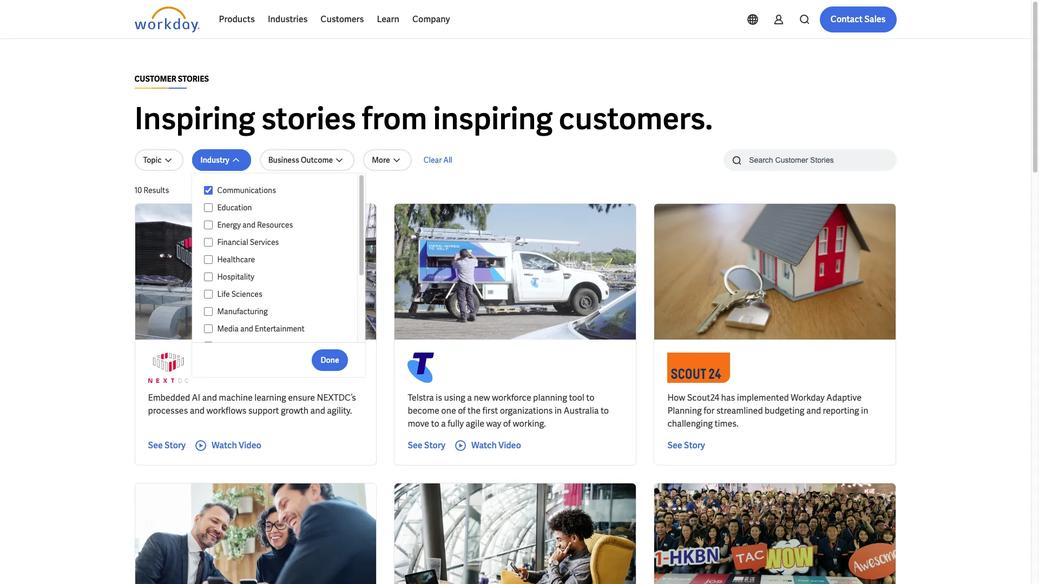 Task type: vqa. For each thing, say whether or not it's contained in the screenshot.
first
yes



Task type: describe. For each thing, give the bounding box(es) containing it.
energy and resources
[[217, 220, 293, 230]]

watch video link for one
[[454, 440, 521, 453]]

how scout24 has implemented workday adaptive planning for streamlined budgeting and reporting in challenging times.
[[668, 392, 869, 430]]

1 horizontal spatial to
[[586, 392, 595, 404]]

3 see story link from the left
[[668, 440, 705, 453]]

is
[[436, 392, 442, 404]]

life sciences
[[217, 290, 262, 299]]

done
[[321, 355, 339, 365]]

sales
[[865, 14, 886, 25]]

learn
[[377, 14, 400, 25]]

hospitality
[[217, 272, 254, 282]]

from
[[362, 99, 427, 139]]

see story for telstra is using a new workforce planning tool to become one of the first organizations in australia to move to a fully agile way of working.
[[408, 440, 446, 452]]

customers button
[[314, 6, 371, 32]]

clear
[[424, 155, 442, 165]]

see story for embedded ai and machine learning ensure nextdc's processes and workflows support growth and agility.
[[148, 440, 186, 452]]

energy
[[217, 220, 241, 230]]

embedded
[[148, 392, 190, 404]]

3 story from the left
[[684, 440, 705, 452]]

and down "manufacturing"
[[240, 324, 253, 334]]

industry button
[[192, 149, 251, 171]]

watch video link for support
[[194, 440, 261, 453]]

see for telstra is using a new workforce planning tool to become one of the first organizations in australia to move to a fully agile way of working.
[[408, 440, 423, 452]]

topic button
[[135, 149, 183, 171]]

budgeting
[[765, 405, 805, 417]]

10 results
[[135, 186, 169, 195]]

telstra is using a new workforce planning tool to become one of the first organizations in australia to move to a fully agile way of working.
[[408, 392, 609, 430]]

clear all button
[[421, 149, 456, 171]]

scout24 ag image
[[668, 353, 731, 383]]

watch for one
[[472, 440, 497, 452]]

industry
[[201, 155, 229, 165]]

healthcare link
[[213, 253, 347, 266]]

machine
[[219, 392, 253, 404]]

processes
[[148, 405, 188, 417]]

media and entertainment
[[217, 324, 305, 334]]

using
[[444, 392, 466, 404]]

for
[[704, 405, 715, 417]]

customer stories
[[135, 74, 209, 84]]

see for embedded ai and machine learning ensure nextdc's processes and workflows support growth and agility.
[[148, 440, 163, 452]]

embedded ai and machine learning ensure nextdc's processes and workflows support growth and agility.
[[148, 392, 356, 417]]

topic
[[143, 155, 162, 165]]

story for embedded ai and machine learning ensure nextdc's processes and workflows support growth and agility.
[[165, 440, 186, 452]]

business outcome button
[[260, 149, 355, 171]]

ensure
[[288, 392, 315, 404]]

telstra
[[408, 392, 434, 404]]

in inside how scout24 has implemented workday adaptive planning for streamlined budgeting and reporting in challenging times.
[[861, 405, 869, 417]]

and down ensure
[[311, 405, 325, 417]]

and inside how scout24 has implemented workday adaptive planning for streamlined budgeting and reporting in challenging times.
[[807, 405, 821, 417]]

industries
[[268, 14, 308, 25]]

watch for support
[[212, 440, 237, 452]]

has
[[721, 392, 735, 404]]

video for new
[[499, 440, 521, 452]]

become
[[408, 405, 440, 417]]

1 vertical spatial to
[[601, 405, 609, 417]]

nonprofit link
[[213, 340, 347, 353]]

services
[[250, 238, 279, 247]]

manufacturing
[[217, 307, 268, 317]]

scout24
[[687, 392, 720, 404]]

1 vertical spatial a
[[441, 418, 446, 430]]

agility.
[[327, 405, 352, 417]]

business
[[268, 155, 299, 165]]

learning
[[255, 392, 286, 404]]

inspiring stories from inspiring customers.
[[135, 99, 713, 139]]

done button
[[312, 349, 348, 371]]

nonprofit
[[217, 342, 250, 351]]

business outcome
[[268, 155, 333, 165]]

clear all
[[424, 155, 453, 165]]

ai
[[192, 392, 200, 404]]

media
[[217, 324, 239, 334]]

go to the homepage image
[[135, 6, 200, 32]]

all
[[444, 155, 453, 165]]

contact
[[831, 14, 863, 25]]

more button
[[363, 149, 412, 171]]

planning
[[533, 392, 567, 404]]

communications link
[[213, 184, 347, 197]]

watch video for one
[[472, 440, 521, 452]]

new
[[474, 392, 490, 404]]

in inside telstra is using a new workforce planning tool to become one of the first organizations in australia to move to a fully agile way of working.
[[555, 405, 562, 417]]

times.
[[715, 418, 739, 430]]

entertainment
[[255, 324, 305, 334]]

contact sales link
[[820, 6, 897, 32]]

products
[[219, 14, 255, 25]]

and down ai
[[190, 405, 205, 417]]



Task type: locate. For each thing, give the bounding box(es) containing it.
story down challenging
[[684, 440, 705, 452]]

2 video from the left
[[499, 440, 521, 452]]

0 horizontal spatial in
[[555, 405, 562, 417]]

and down workday
[[807, 405, 821, 417]]

watch video link
[[194, 440, 261, 453], [454, 440, 521, 453]]

see story link down processes
[[148, 440, 186, 453]]

energy and resources link
[[213, 219, 347, 232]]

1 horizontal spatial video
[[499, 440, 521, 452]]

australia
[[564, 405, 599, 417]]

1 horizontal spatial watch video link
[[454, 440, 521, 453]]

education link
[[213, 201, 347, 214]]

0 horizontal spatial of
[[458, 405, 466, 417]]

2 horizontal spatial story
[[684, 440, 705, 452]]

hospitality link
[[213, 271, 347, 284]]

1 horizontal spatial see
[[408, 440, 423, 452]]

workflows
[[206, 405, 246, 417]]

story for telstra is using a new workforce planning tool to become one of the first organizations in australia to move to a fully agile way of working.
[[424, 440, 446, 452]]

see story link
[[148, 440, 186, 453], [408, 440, 446, 453], [668, 440, 705, 453]]

communications
[[217, 186, 276, 195]]

2 watch video from the left
[[472, 440, 521, 452]]

to right move
[[431, 418, 439, 430]]

watch video down workflows at the bottom left
[[212, 440, 261, 452]]

10
[[135, 186, 142, 195]]

healthcare
[[217, 255, 255, 265]]

how
[[668, 392, 686, 404]]

implemented
[[737, 392, 789, 404]]

1 horizontal spatial watch video
[[472, 440, 521, 452]]

financial services link
[[213, 236, 347, 249]]

2 watch from the left
[[472, 440, 497, 452]]

in down planning
[[555, 405, 562, 417]]

0 horizontal spatial a
[[441, 418, 446, 430]]

company
[[413, 14, 450, 25]]

see down move
[[408, 440, 423, 452]]

inspiring
[[433, 99, 553, 139]]

manufacturing link
[[213, 305, 347, 318]]

None checkbox
[[204, 203, 213, 213], [204, 238, 213, 247], [204, 272, 213, 282], [204, 342, 213, 351], [204, 203, 213, 213], [204, 238, 213, 247], [204, 272, 213, 282], [204, 342, 213, 351]]

the
[[468, 405, 481, 417]]

sciences
[[232, 290, 262, 299]]

watch
[[212, 440, 237, 452], [472, 440, 497, 452]]

to
[[586, 392, 595, 404], [601, 405, 609, 417], [431, 418, 439, 430]]

see story link down move
[[408, 440, 446, 453]]

0 vertical spatial a
[[467, 392, 472, 404]]

workday
[[791, 392, 825, 404]]

and up financial services
[[243, 220, 256, 230]]

see story link down challenging
[[668, 440, 705, 453]]

streamlined
[[717, 405, 763, 417]]

2 see story from the left
[[408, 440, 446, 452]]

1 watch video link from the left
[[194, 440, 261, 453]]

reporting
[[823, 405, 860, 417]]

watch video down the way
[[472, 440, 521, 452]]

stories
[[178, 74, 209, 84]]

first
[[483, 405, 498, 417]]

resources
[[257, 220, 293, 230]]

2 horizontal spatial to
[[601, 405, 609, 417]]

of right the way
[[503, 418, 511, 430]]

1 watch from the left
[[212, 440, 237, 452]]

video for learning
[[239, 440, 261, 452]]

2 vertical spatial to
[[431, 418, 439, 430]]

1 story from the left
[[165, 440, 186, 452]]

story down processes
[[165, 440, 186, 452]]

watch video
[[212, 440, 261, 452], [472, 440, 521, 452]]

contact sales
[[831, 14, 886, 25]]

0 horizontal spatial see story
[[148, 440, 186, 452]]

products button
[[212, 6, 261, 32]]

see down challenging
[[668, 440, 682, 452]]

watch down agile
[[472, 440, 497, 452]]

1 in from the left
[[555, 405, 562, 417]]

0 vertical spatial of
[[458, 405, 466, 417]]

results
[[144, 186, 169, 195]]

watch video link down workflows at the bottom left
[[194, 440, 261, 453]]

1 horizontal spatial in
[[861, 405, 869, 417]]

1 see from the left
[[148, 440, 163, 452]]

see story link for telstra is using a new workforce planning tool to become one of the first organizations in australia to move to a fully agile way of working.
[[408, 440, 446, 453]]

of left the
[[458, 405, 466, 417]]

video down the way
[[499, 440, 521, 452]]

0 horizontal spatial watch video
[[212, 440, 261, 452]]

move
[[408, 418, 429, 430]]

financial services
[[217, 238, 279, 247]]

customer
[[135, 74, 176, 84]]

a
[[467, 392, 472, 404], [441, 418, 446, 430]]

planning
[[668, 405, 702, 417]]

1 horizontal spatial see story
[[408, 440, 446, 452]]

0 horizontal spatial watch video link
[[194, 440, 261, 453]]

customers
[[321, 14, 364, 25]]

outcome
[[301, 155, 333, 165]]

financial
[[217, 238, 248, 247]]

3 see story from the left
[[668, 440, 705, 452]]

more
[[372, 155, 390, 165]]

and right ai
[[202, 392, 217, 404]]

1 horizontal spatial of
[[503, 418, 511, 430]]

0 horizontal spatial to
[[431, 418, 439, 430]]

0 horizontal spatial video
[[239, 440, 261, 452]]

company button
[[406, 6, 457, 32]]

education
[[217, 203, 252, 213]]

video down the support
[[239, 440, 261, 452]]

1 horizontal spatial story
[[424, 440, 446, 452]]

1 horizontal spatial watch
[[472, 440, 497, 452]]

2 watch video link from the left
[[454, 440, 521, 453]]

agile
[[466, 418, 485, 430]]

to right the tool
[[586, 392, 595, 404]]

0 horizontal spatial watch
[[212, 440, 237, 452]]

watch video link down the way
[[454, 440, 521, 453]]

0 horizontal spatial see story link
[[148, 440, 186, 453]]

1 watch video from the left
[[212, 440, 261, 452]]

a left "new"
[[467, 392, 472, 404]]

learn button
[[371, 6, 406, 32]]

2 horizontal spatial see story link
[[668, 440, 705, 453]]

2 see story link from the left
[[408, 440, 446, 453]]

1 horizontal spatial a
[[467, 392, 472, 404]]

see story down challenging
[[668, 440, 705, 452]]

challenging
[[668, 418, 713, 430]]

2 in from the left
[[861, 405, 869, 417]]

growth
[[281, 405, 309, 417]]

0 horizontal spatial see
[[148, 440, 163, 452]]

see story down move
[[408, 440, 446, 452]]

Search Customer Stories text field
[[743, 151, 876, 169]]

see story
[[148, 440, 186, 452], [408, 440, 446, 452], [668, 440, 705, 452]]

a left fully
[[441, 418, 446, 430]]

watch video for support
[[212, 440, 261, 452]]

workforce
[[492, 392, 531, 404]]

see story link for embedded ai and machine learning ensure nextdc's processes and workflows support growth and agility.
[[148, 440, 186, 453]]

story down move
[[424, 440, 446, 452]]

0 vertical spatial to
[[586, 392, 595, 404]]

3 see from the left
[[668, 440, 682, 452]]

one
[[441, 405, 456, 417]]

see story down processes
[[148, 440, 186, 452]]

in right reporting
[[861, 405, 869, 417]]

telstra corporation limited image
[[408, 353, 434, 383]]

organizations
[[500, 405, 553, 417]]

and
[[243, 220, 256, 230], [240, 324, 253, 334], [202, 392, 217, 404], [190, 405, 205, 417], [311, 405, 325, 417], [807, 405, 821, 417]]

nextdc's
[[317, 392, 356, 404]]

None checkbox
[[204, 186, 213, 195], [204, 220, 213, 230], [204, 255, 213, 265], [204, 290, 213, 299], [204, 307, 213, 317], [204, 324, 213, 334], [204, 186, 213, 195], [204, 220, 213, 230], [204, 255, 213, 265], [204, 290, 213, 299], [204, 307, 213, 317], [204, 324, 213, 334]]

1 horizontal spatial see story link
[[408, 440, 446, 453]]

0 horizontal spatial story
[[165, 440, 186, 452]]

inspiring
[[135, 99, 255, 139]]

2 horizontal spatial see story
[[668, 440, 705, 452]]

adaptive
[[827, 392, 862, 404]]

1 video from the left
[[239, 440, 261, 452]]

2 horizontal spatial see
[[668, 440, 682, 452]]

tool
[[569, 392, 585, 404]]

1 vertical spatial of
[[503, 418, 511, 430]]

2 see from the left
[[408, 440, 423, 452]]

1 see story from the left
[[148, 440, 186, 452]]

life sciences link
[[213, 288, 347, 301]]

see down processes
[[148, 440, 163, 452]]

nextdc limited image
[[148, 353, 189, 383]]

2 story from the left
[[424, 440, 446, 452]]

story
[[165, 440, 186, 452], [424, 440, 446, 452], [684, 440, 705, 452]]

customer chorus 16x9 img image
[[135, 484, 377, 585]]

1 see story link from the left
[[148, 440, 186, 453]]

support
[[248, 405, 279, 417]]

video
[[239, 440, 261, 452], [499, 440, 521, 452]]

media and entertainment link
[[213, 323, 347, 336]]

to right australia
[[601, 405, 609, 417]]

watch down workflows at the bottom left
[[212, 440, 237, 452]]



